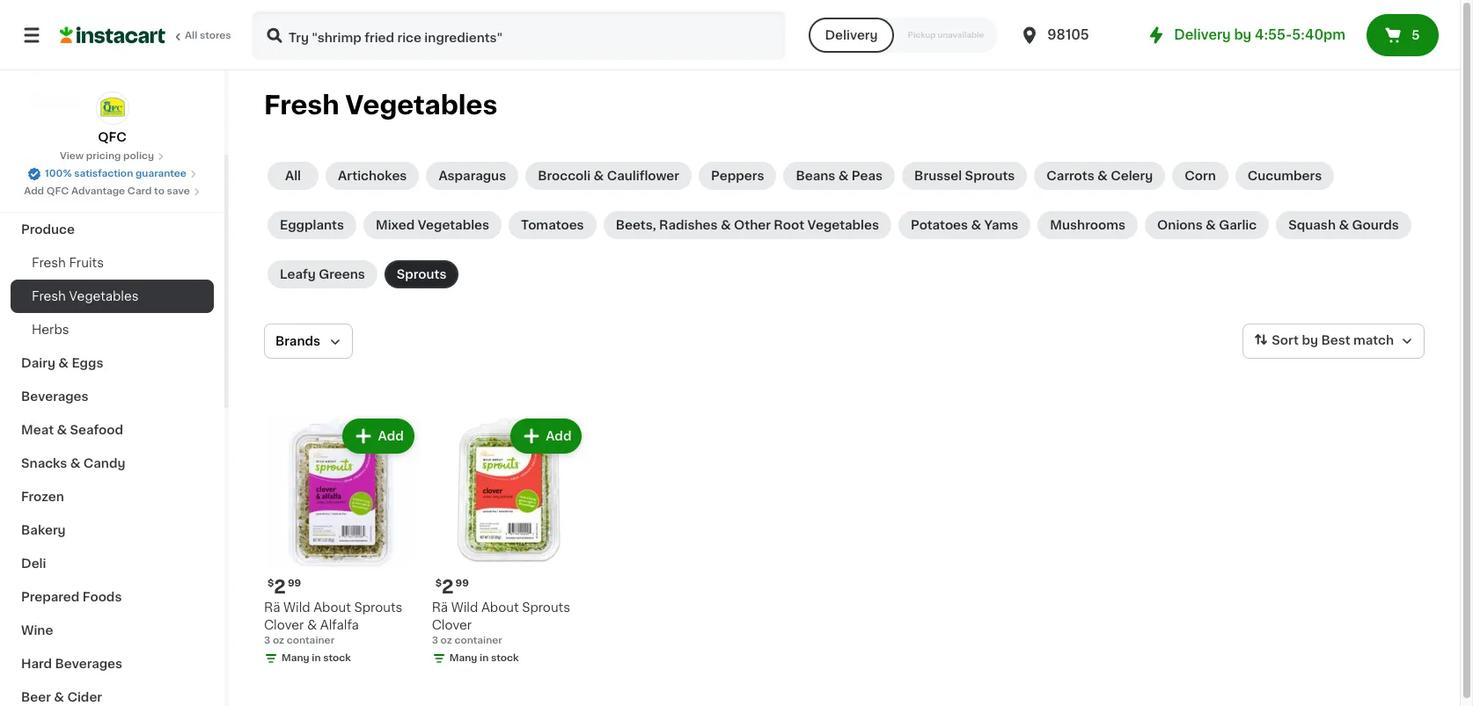 Task type: vqa. For each thing, say whether or not it's contained in the screenshot.
Made
no



Task type: describe. For each thing, give the bounding box(es) containing it.
herbs link
[[11, 313, 214, 347]]

brands
[[275, 335, 320, 348]]

leafy greens
[[280, 268, 365, 281]]

cider
[[67, 692, 102, 704]]

0 vertical spatial fresh
[[264, 92, 339, 118]]

many for alfalfa
[[282, 654, 309, 663]]

& for meat & seafood
[[57, 424, 67, 436]]

onions
[[1157, 219, 1203, 231]]

98105 button
[[1019, 11, 1125, 60]]

beets,
[[616, 219, 656, 231]]

lists link
[[11, 83, 214, 118]]

recipes
[[21, 157, 73, 169]]

mixed vegetables
[[376, 219, 489, 231]]

vegetables inside "link"
[[69, 290, 139, 303]]

sort by
[[1272, 335, 1318, 347]]

hard
[[21, 658, 52, 671]]

5:40pm
[[1292, 28, 1346, 41]]

meat & seafood link
[[11, 414, 214, 447]]

rä wild about sprouts clover & alfalfa 3 oz container
[[264, 602, 402, 646]]

fresh vegetables link
[[11, 280, 214, 313]]

100% satisfaction guarantee
[[45, 169, 186, 179]]

squash & gourds
[[1289, 219, 1399, 231]]

dairy
[[21, 357, 55, 370]]

100%
[[45, 169, 72, 179]]

stock for oz
[[491, 654, 519, 663]]

card
[[127, 187, 152, 196]]

brussel
[[914, 170, 962, 182]]

beer & cider
[[21, 692, 102, 704]]

by for sort
[[1302, 335, 1318, 347]]

99 for rä wild about sprouts clover
[[455, 579, 469, 588]]

potatoes & yams link
[[898, 211, 1031, 239]]

1 horizontal spatial qfc
[[98, 131, 127, 143]]

all link
[[268, 162, 319, 190]]

mushrooms
[[1050, 219, 1125, 231]]

fresh for produce
[[32, 257, 66, 269]]

buy it again link
[[11, 48, 214, 83]]

view
[[60, 151, 84, 161]]

carrots
[[1047, 170, 1094, 182]]

qfc logo image
[[95, 92, 129, 125]]

rä for rä wild about sprouts clover & alfalfa
[[264, 602, 280, 614]]

leafy
[[280, 268, 316, 281]]

& inside rä wild about sprouts clover & alfalfa 3 oz container
[[307, 619, 317, 632]]

5
[[1412, 29, 1420, 41]]

fruits
[[69, 257, 104, 269]]

prepared foods
[[21, 591, 122, 604]]

peppers link
[[699, 162, 777, 190]]

bakery link
[[11, 514, 214, 547]]

again
[[89, 59, 124, 71]]

add for rä wild about sprouts clover
[[546, 430, 571, 443]]

4:55-
[[1255, 28, 1292, 41]]

container inside rä wild about sprouts clover 3 oz container
[[454, 636, 502, 646]]

2 for rä wild about sprouts clover
[[442, 578, 454, 596]]

buy
[[49, 59, 74, 71]]

onions & garlic link
[[1145, 211, 1269, 239]]

wine
[[21, 625, 53, 637]]

hard beverages link
[[11, 648, 214, 681]]

seafood
[[70, 424, 123, 436]]

clover for &
[[264, 619, 304, 632]]

& for dairy & eggs
[[58, 357, 69, 370]]

brands button
[[264, 324, 353, 359]]

all for all
[[285, 170, 301, 182]]

snacks & candy
[[21, 458, 125, 470]]

advantage
[[71, 187, 125, 196]]

potatoes
[[911, 219, 968, 231]]

beer & cider link
[[11, 681, 214, 707]]

leafy greens link
[[268, 260, 377, 289]]

100% satisfaction guarantee button
[[27, 164, 197, 181]]

many for oz
[[449, 654, 477, 663]]

& for snacks & candy
[[70, 458, 80, 470]]

frozen link
[[11, 480, 214, 514]]

celery
[[1111, 170, 1153, 182]]

snacks & candy link
[[11, 447, 214, 480]]

cauliflower
[[607, 170, 679, 182]]

alfalfa
[[320, 619, 359, 632]]

onions & garlic
[[1157, 219, 1257, 231]]

$ 2 99 for rä wild about sprouts clover
[[435, 578, 469, 596]]

asparagus
[[439, 170, 506, 182]]

thanksgiving link
[[11, 180, 214, 213]]

0 horizontal spatial add
[[24, 187, 44, 196]]

fresh fruits link
[[11, 246, 214, 280]]

wild for oz
[[451, 602, 478, 614]]

bakery
[[21, 524, 66, 537]]

lists
[[49, 94, 80, 106]]

fresh vegetables inside "link"
[[32, 290, 139, 303]]

carrots & celery link
[[1034, 162, 1165, 190]]

policy
[[123, 151, 154, 161]]

& for potatoes & yams
[[971, 219, 981, 231]]

99 for rä wild about sprouts clover & alfalfa
[[288, 579, 301, 588]]

fresh for fresh fruits
[[32, 290, 66, 303]]

& for carrots & celery
[[1097, 170, 1108, 182]]

2 for rä wild about sprouts clover & alfalfa
[[274, 578, 286, 596]]

beets, radishes & other root vegetables link
[[603, 211, 891, 239]]

tomatoes
[[521, 219, 584, 231]]

5 button
[[1367, 14, 1439, 56]]

& for squash & gourds
[[1339, 219, 1349, 231]]

delivery by 4:55-5:40pm
[[1174, 28, 1346, 41]]

98105
[[1047, 28, 1089, 41]]

in for alfalfa
[[312, 654, 321, 663]]

delivery by 4:55-5:40pm link
[[1146, 25, 1346, 46]]

gourds
[[1352, 219, 1399, 231]]

sprouts inside rä wild about sprouts clover & alfalfa 3 oz container
[[354, 602, 402, 614]]

broccoli & cauliflower
[[538, 170, 679, 182]]

container inside rä wild about sprouts clover & alfalfa 3 oz container
[[287, 636, 335, 646]]

many in stock for alfalfa
[[282, 654, 351, 663]]

beets, radishes & other root vegetables
[[616, 219, 879, 231]]

meat
[[21, 424, 54, 436]]



Task type: locate. For each thing, give the bounding box(es) containing it.
1 horizontal spatial delivery
[[1174, 28, 1231, 41]]

$ 2 99 for rä wild about sprouts clover & alfalfa
[[268, 578, 301, 596]]

& for beer & cider
[[54, 692, 64, 704]]

Search field
[[253, 12, 784, 58]]

1 container from the left
[[287, 636, 335, 646]]

1 horizontal spatial about
[[481, 602, 519, 614]]

1 product group from the left
[[264, 415, 418, 669]]

qfc link
[[95, 92, 129, 146]]

best match
[[1321, 335, 1394, 347]]

rä
[[264, 602, 280, 614], [432, 602, 448, 614]]

squash & gourds link
[[1276, 211, 1411, 239]]

2 about from the left
[[481, 602, 519, 614]]

1 horizontal spatial by
[[1302, 335, 1318, 347]]

$
[[268, 579, 274, 588], [435, 579, 442, 588]]

1 many from the left
[[282, 654, 309, 663]]

asparagus link
[[426, 162, 518, 190]]

stock down rä wild about sprouts clover 3 oz container at the bottom of the page
[[491, 654, 519, 663]]

instacart logo image
[[60, 25, 165, 46]]

product group
[[264, 415, 418, 669], [432, 415, 586, 669]]

fresh vegetables up artichokes
[[264, 92, 498, 118]]

stock
[[323, 654, 351, 663], [491, 654, 519, 663]]

add button for rä wild about sprouts clover
[[512, 421, 580, 452]]

add for rä wild about sprouts clover & alfalfa
[[378, 430, 404, 443]]

best
[[1321, 335, 1350, 347]]

add button for rä wild about sprouts clover & alfalfa
[[344, 421, 412, 452]]

1 stock from the left
[[323, 654, 351, 663]]

& right meat
[[57, 424, 67, 436]]

satisfaction
[[74, 169, 133, 179]]

Best match Sort by field
[[1243, 324, 1425, 359]]

0 horizontal spatial product group
[[264, 415, 418, 669]]

& left celery
[[1097, 170, 1108, 182]]

clover for 3
[[432, 619, 472, 632]]

99 up rä wild about sprouts clover & alfalfa 3 oz container
[[288, 579, 301, 588]]

1 vertical spatial qfc
[[46, 187, 69, 196]]

2 product group from the left
[[432, 415, 586, 669]]

rä inside rä wild about sprouts clover 3 oz container
[[432, 602, 448, 614]]

2
[[274, 578, 286, 596], [442, 578, 454, 596]]

1 horizontal spatial stock
[[491, 654, 519, 663]]

greens
[[319, 268, 365, 281]]

3 inside rä wild about sprouts clover 3 oz container
[[432, 636, 438, 646]]

stores
[[200, 31, 231, 40]]

1 about from the left
[[313, 602, 351, 614]]

0 horizontal spatial 3
[[264, 636, 270, 646]]

delivery inside "link"
[[1174, 28, 1231, 41]]

oz inside rä wild about sprouts clover 3 oz container
[[441, 636, 452, 646]]

view pricing policy link
[[60, 150, 165, 164]]

0 vertical spatial qfc
[[98, 131, 127, 143]]

all stores link
[[60, 11, 232, 60]]

brussel sprouts
[[914, 170, 1015, 182]]

& left peas
[[838, 170, 849, 182]]

1 horizontal spatial many in stock
[[449, 654, 519, 663]]

& right the broccoli
[[594, 170, 604, 182]]

vegetables
[[345, 92, 498, 118], [418, 219, 489, 231], [807, 219, 879, 231], [69, 290, 139, 303]]

1 horizontal spatial $ 2 99
[[435, 578, 469, 596]]

other
[[734, 219, 771, 231]]

0 horizontal spatial 99
[[288, 579, 301, 588]]

eggplants link
[[268, 211, 356, 239]]

rä for rä wild about sprouts clover
[[432, 602, 448, 614]]

stock for alfalfa
[[323, 654, 351, 663]]

many in stock
[[282, 654, 351, 663], [449, 654, 519, 663]]

0 horizontal spatial $
[[268, 579, 274, 588]]

0 horizontal spatial in
[[312, 654, 321, 663]]

1 horizontal spatial 3
[[432, 636, 438, 646]]

1 99 from the left
[[288, 579, 301, 588]]

by left the 4:55- on the top of page
[[1234, 28, 1252, 41]]

save
[[167, 187, 190, 196]]

sprouts
[[965, 170, 1015, 182], [397, 268, 447, 281], [354, 602, 402, 614], [522, 602, 570, 614]]

2 $ from the left
[[435, 579, 442, 588]]

delivery for delivery by 4:55-5:40pm
[[1174, 28, 1231, 41]]

all for all stores
[[185, 31, 197, 40]]

1 vertical spatial beverages
[[55, 658, 122, 671]]

$ up rä wild about sprouts clover 3 oz container at the bottom of the page
[[435, 579, 442, 588]]

1 add button from the left
[[344, 421, 412, 452]]

2 99 from the left
[[455, 579, 469, 588]]

0 vertical spatial by
[[1234, 28, 1252, 41]]

2 $ 2 99 from the left
[[435, 578, 469, 596]]

0 horizontal spatial wild
[[283, 602, 310, 614]]

1 horizontal spatial clover
[[432, 619, 472, 632]]

many in stock for oz
[[449, 654, 519, 663]]

2 2 from the left
[[442, 578, 454, 596]]

about inside rä wild about sprouts clover & alfalfa 3 oz container
[[313, 602, 351, 614]]

beer
[[21, 692, 51, 704]]

0 horizontal spatial fresh vegetables
[[32, 290, 139, 303]]

in down rä wild about sprouts clover 3 oz container at the bottom of the page
[[480, 654, 489, 663]]

1 horizontal spatial in
[[480, 654, 489, 663]]

beans & peas
[[796, 170, 883, 182]]

2 clover from the left
[[432, 619, 472, 632]]

0 vertical spatial fresh vegetables
[[264, 92, 498, 118]]

2 up rä wild about sprouts clover 3 oz container at the bottom of the page
[[442, 578, 454, 596]]

artichokes link
[[326, 162, 419, 190]]

service type group
[[809, 18, 998, 53]]

0 horizontal spatial qfc
[[46, 187, 69, 196]]

qfc up view pricing policy link
[[98, 131, 127, 143]]

vegetables down beans & peas link
[[807, 219, 879, 231]]

by inside best match sort by field
[[1302, 335, 1318, 347]]

1 horizontal spatial add button
[[512, 421, 580, 452]]

to
[[154, 187, 164, 196]]

delivery for delivery
[[825, 29, 878, 41]]

oz inside rä wild about sprouts clover & alfalfa 3 oz container
[[273, 636, 284, 646]]

& for onions & garlic
[[1206, 219, 1216, 231]]

1 horizontal spatial rä
[[432, 602, 448, 614]]

0 horizontal spatial add button
[[344, 421, 412, 452]]

vegetables up herbs 'link'
[[69, 290, 139, 303]]

0 horizontal spatial $ 2 99
[[268, 578, 301, 596]]

vegetables down asparagus
[[418, 219, 489, 231]]

2 horizontal spatial add
[[546, 430, 571, 443]]

in for oz
[[480, 654, 489, 663]]

fresh vegetables down fruits
[[32, 290, 139, 303]]

by inside delivery by 4:55-5:40pm "link"
[[1234, 28, 1252, 41]]

& left the 'alfalfa' on the left bottom
[[307, 619, 317, 632]]

wild inside rä wild about sprouts clover & alfalfa 3 oz container
[[283, 602, 310, 614]]

1 horizontal spatial product group
[[432, 415, 586, 669]]

prepared
[[21, 591, 79, 604]]

many down rä wild about sprouts clover 3 oz container at the bottom of the page
[[449, 654, 477, 663]]

delivery
[[1174, 28, 1231, 41], [825, 29, 878, 41]]

beans & peas link
[[784, 162, 895, 190]]

& left candy
[[70, 458, 80, 470]]

deli link
[[11, 547, 214, 581]]

fresh down produce
[[32, 257, 66, 269]]

garlic
[[1219, 219, 1257, 231]]

2 many from the left
[[449, 654, 477, 663]]

0 horizontal spatial all
[[185, 31, 197, 40]]

fresh up all link
[[264, 92, 339, 118]]

fresh
[[264, 92, 339, 118], [32, 257, 66, 269], [32, 290, 66, 303]]

beverages
[[21, 391, 89, 403], [55, 658, 122, 671]]

None search field
[[252, 11, 786, 60]]

1 horizontal spatial $
[[435, 579, 442, 588]]

in
[[312, 654, 321, 663], [480, 654, 489, 663]]

delivery button
[[809, 18, 894, 53]]

0 horizontal spatial about
[[313, 602, 351, 614]]

about for alfalfa
[[313, 602, 351, 614]]

add
[[24, 187, 44, 196], [378, 430, 404, 443], [546, 430, 571, 443]]

0 horizontal spatial oz
[[273, 636, 284, 646]]

dairy & eggs link
[[11, 347, 214, 380]]

& for broccoli & cauliflower
[[594, 170, 604, 182]]

about for oz
[[481, 602, 519, 614]]

0 horizontal spatial container
[[287, 636, 335, 646]]

sort
[[1272, 335, 1299, 347]]

clover inside rä wild about sprouts clover & alfalfa 3 oz container
[[264, 619, 304, 632]]

0 horizontal spatial stock
[[323, 654, 351, 663]]

wild inside rä wild about sprouts clover 3 oz container
[[451, 602, 478, 614]]

deli
[[21, 558, 46, 570]]

1 $ 2 99 from the left
[[268, 578, 301, 596]]

peas
[[852, 170, 883, 182]]

fresh up herbs
[[32, 290, 66, 303]]

many in stock down rä wild about sprouts clover 3 oz container at the bottom of the page
[[449, 654, 519, 663]]

oz
[[273, 636, 284, 646], [441, 636, 452, 646]]

99 up rä wild about sprouts clover 3 oz container at the bottom of the page
[[455, 579, 469, 588]]

candy
[[83, 458, 125, 470]]

3
[[264, 636, 270, 646], [432, 636, 438, 646]]

$ 2 99 up rä wild about sprouts clover 3 oz container at the bottom of the page
[[435, 578, 469, 596]]

all left the stores
[[185, 31, 197, 40]]

2 oz from the left
[[441, 636, 452, 646]]

1 vertical spatial fresh
[[32, 257, 66, 269]]

1 in from the left
[[312, 654, 321, 663]]

1 rä from the left
[[264, 602, 280, 614]]

fresh fruits
[[32, 257, 104, 269]]

2 stock from the left
[[491, 654, 519, 663]]

produce link
[[11, 213, 214, 246]]

all stores
[[185, 31, 231, 40]]

sprouts inside rä wild about sprouts clover 3 oz container
[[522, 602, 570, 614]]

about
[[313, 602, 351, 614], [481, 602, 519, 614]]

0 vertical spatial beverages
[[21, 391, 89, 403]]

2 container from the left
[[454, 636, 502, 646]]

mushrooms link
[[1038, 211, 1138, 239]]

& left "other"
[[721, 219, 731, 231]]

1 wild from the left
[[283, 602, 310, 614]]

$ 2 99 up rä wild about sprouts clover & alfalfa 3 oz container
[[268, 578, 301, 596]]

vegetables up artichokes
[[345, 92, 498, 118]]

2 3 from the left
[[432, 636, 438, 646]]

dairy & eggs
[[21, 357, 103, 370]]

2 vertical spatial fresh
[[32, 290, 66, 303]]

guarantee
[[135, 169, 186, 179]]

3 inside rä wild about sprouts clover & alfalfa 3 oz container
[[264, 636, 270, 646]]

1 3 from the left
[[264, 636, 270, 646]]

$ for rä wild about sprouts clover
[[435, 579, 442, 588]]

about inside rä wild about sprouts clover 3 oz container
[[481, 602, 519, 614]]

radishes
[[659, 219, 718, 231]]

many down rä wild about sprouts clover & alfalfa 3 oz container
[[282, 654, 309, 663]]

2 in from the left
[[480, 654, 489, 663]]

$ for rä wild about sprouts clover & alfalfa
[[268, 579, 274, 588]]

rä inside rä wild about sprouts clover & alfalfa 3 oz container
[[264, 602, 280, 614]]

beverages down dairy & eggs
[[21, 391, 89, 403]]

stock down the 'alfalfa' on the left bottom
[[323, 654, 351, 663]]

beverages up cider
[[55, 658, 122, 671]]

delivery inside button
[[825, 29, 878, 41]]

squash
[[1289, 219, 1336, 231]]

clover inside rä wild about sprouts clover 3 oz container
[[432, 619, 472, 632]]

0 horizontal spatial many in stock
[[282, 654, 351, 663]]

sprouts link
[[384, 260, 459, 289]]

wild for alfalfa
[[283, 602, 310, 614]]

0 horizontal spatial rä
[[264, 602, 280, 614]]

0 horizontal spatial clover
[[264, 619, 304, 632]]

qfc down 100%
[[46, 187, 69, 196]]

& left eggs
[[58, 357, 69, 370]]

1 2 from the left
[[274, 578, 286, 596]]

view pricing policy
[[60, 151, 154, 161]]

yams
[[984, 219, 1018, 231]]

& left 'gourds'
[[1339, 219, 1349, 231]]

0 horizontal spatial delivery
[[825, 29, 878, 41]]

1 vertical spatial by
[[1302, 335, 1318, 347]]

1 $ from the left
[[268, 579, 274, 588]]

prepared foods link
[[11, 581, 214, 614]]

add qfc advantage card to save
[[24, 187, 190, 196]]

& for beans & peas
[[838, 170, 849, 182]]

root
[[774, 219, 804, 231]]

corn
[[1185, 170, 1216, 182]]

1 horizontal spatial container
[[454, 636, 502, 646]]

1 vertical spatial all
[[285, 170, 301, 182]]

$ 2 99
[[268, 578, 301, 596], [435, 578, 469, 596]]

& right beer
[[54, 692, 64, 704]]

thanksgiving
[[21, 190, 105, 202]]

by for delivery
[[1234, 28, 1252, 41]]

mixed
[[376, 219, 415, 231]]

2 up rä wild about sprouts clover & alfalfa 3 oz container
[[274, 578, 286, 596]]

& inside "link"
[[57, 424, 67, 436]]

1 horizontal spatial add
[[378, 430, 404, 443]]

artichokes
[[338, 170, 407, 182]]

brussel sprouts link
[[902, 162, 1027, 190]]

1 horizontal spatial 99
[[455, 579, 469, 588]]

clover
[[264, 619, 304, 632], [432, 619, 472, 632]]

0 vertical spatial all
[[185, 31, 197, 40]]

1 horizontal spatial many
[[449, 654, 477, 663]]

1 oz from the left
[[273, 636, 284, 646]]

0 horizontal spatial 2
[[274, 578, 286, 596]]

it
[[77, 59, 86, 71]]

all up eggplants link
[[285, 170, 301, 182]]

1 horizontal spatial 2
[[442, 578, 454, 596]]

& left garlic
[[1206, 219, 1216, 231]]

all
[[185, 31, 197, 40], [285, 170, 301, 182]]

1 horizontal spatial fresh vegetables
[[264, 92, 498, 118]]

1 horizontal spatial all
[[285, 170, 301, 182]]

fresh inside "link"
[[32, 290, 66, 303]]

mixed vegetables link
[[363, 211, 502, 239]]

2 add button from the left
[[512, 421, 580, 452]]

recipes link
[[11, 146, 214, 180]]

& left yams
[[971, 219, 981, 231]]

0 horizontal spatial many
[[282, 654, 309, 663]]

by right sort
[[1302, 335, 1318, 347]]

many in stock down rä wild about sprouts clover & alfalfa 3 oz container
[[282, 654, 351, 663]]

rä wild about sprouts clover 3 oz container
[[432, 602, 570, 646]]

eggplants
[[280, 219, 344, 231]]

0 horizontal spatial by
[[1234, 28, 1252, 41]]

1 many in stock from the left
[[282, 654, 351, 663]]

1 clover from the left
[[264, 619, 304, 632]]

1 horizontal spatial wild
[[451, 602, 478, 614]]

1 vertical spatial fresh vegetables
[[32, 290, 139, 303]]

beans
[[796, 170, 835, 182]]

2 wild from the left
[[451, 602, 478, 614]]

2 rä from the left
[[432, 602, 448, 614]]

in down rä wild about sprouts clover & alfalfa 3 oz container
[[312, 654, 321, 663]]

1 horizontal spatial oz
[[441, 636, 452, 646]]

2 many in stock from the left
[[449, 654, 519, 663]]

$ up rä wild about sprouts clover & alfalfa 3 oz container
[[268, 579, 274, 588]]

qfc
[[98, 131, 127, 143], [46, 187, 69, 196]]



